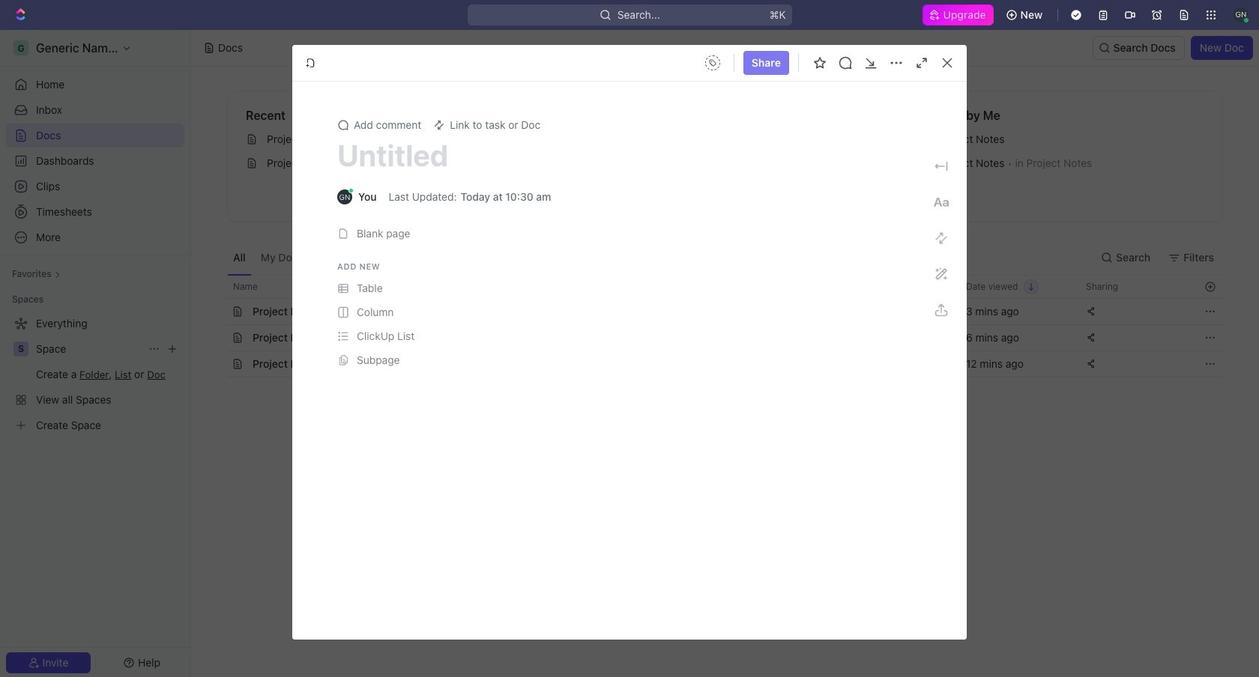 Task type: describe. For each thing, give the bounding box(es) containing it.
1 column header from the left
[[211, 275, 227, 299]]

1 row from the top
[[211, 275, 1223, 299]]

2 row from the top
[[211, 298, 1223, 325]]

dropdown menu image
[[701, 51, 725, 75]]

sidebar navigation
[[0, 30, 191, 678]]



Task type: vqa. For each thing, say whether or not it's contained in the screenshot.
3rd row from the top
yes



Task type: locate. For each thing, give the bounding box(es) containing it.
space, , element
[[13, 342, 28, 357]]

column header
[[211, 275, 227, 299], [837, 275, 957, 299]]

3 row from the top
[[211, 325, 1223, 351]]

2 column header from the left
[[837, 275, 957, 299]]

row
[[211, 275, 1223, 299], [211, 298, 1223, 325], [211, 325, 1223, 351], [211, 351, 1223, 378]]

0 horizontal spatial column header
[[211, 275, 227, 299]]

table
[[211, 275, 1223, 378]]

tab list
[[227, 240, 598, 275]]

4 row from the top
[[211, 351, 1223, 378]]

cell
[[211, 299, 227, 325], [837, 299, 957, 325], [211, 325, 227, 351], [211, 351, 227, 377]]

1 horizontal spatial column header
[[837, 275, 957, 299]]



